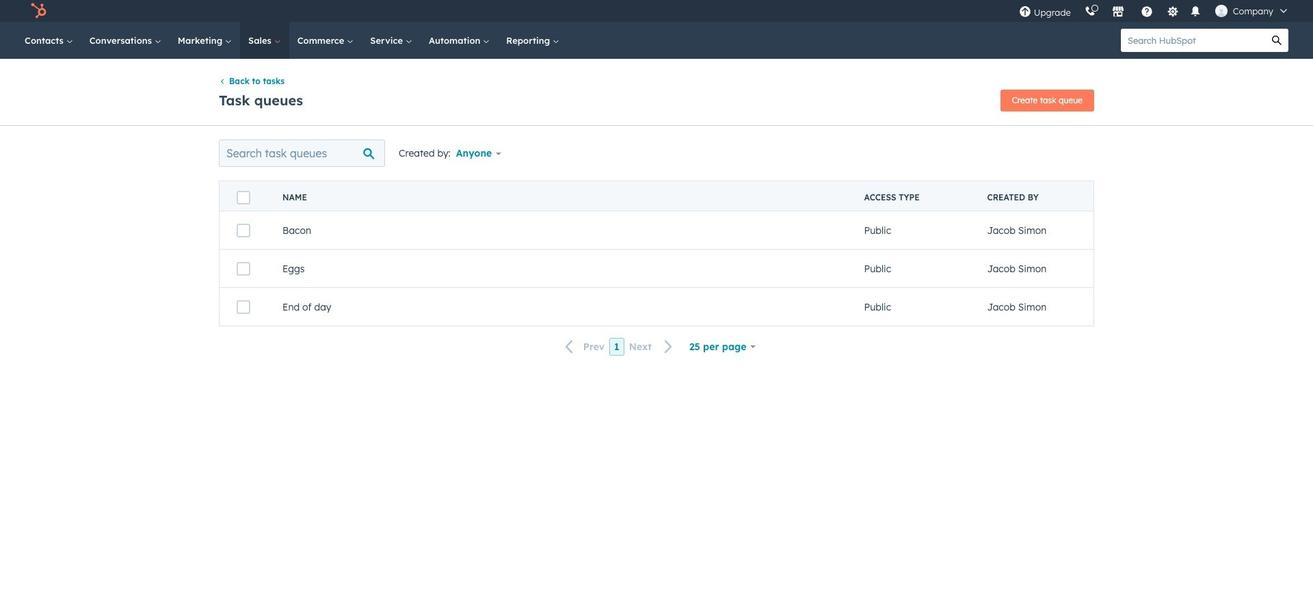 Task type: locate. For each thing, give the bounding box(es) containing it.
menu
[[1013, 0, 1298, 22]]

banner
[[219, 86, 1095, 112]]



Task type: vqa. For each thing, say whether or not it's contained in the screenshot.
Became a Customer Date 'Became'
no



Task type: describe. For each thing, give the bounding box(es) containing it.
marketplaces image
[[1113, 6, 1125, 18]]

Search task queues search field
[[219, 140, 385, 167]]

pagination navigation
[[558, 338, 682, 356]]

Search HubSpot search field
[[1122, 29, 1266, 52]]

jacob simon image
[[1216, 5, 1228, 17]]



